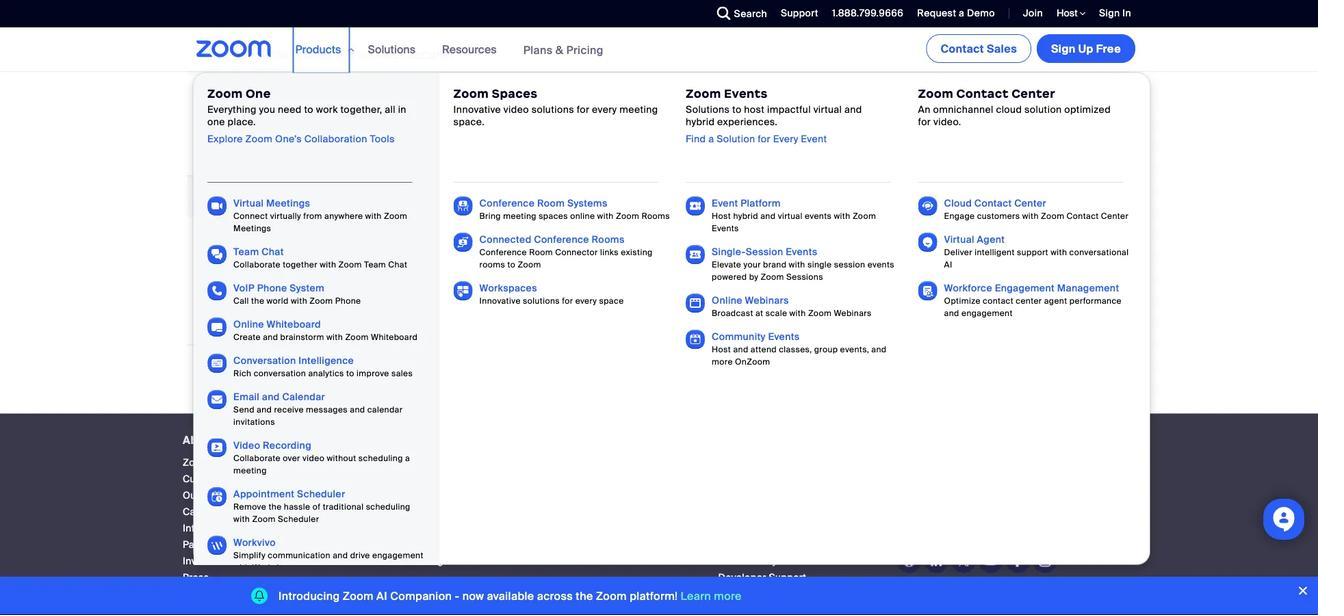 Task type: describe. For each thing, give the bounding box(es) containing it.
data
[[959, 112, 982, 127]]

security,
[[756, 587, 795, 600]]

scale
[[765, 308, 787, 318]]

zoom inside event platform host hybrid and virtual events with zoom events
[[852, 210, 876, 221]]

every
[[773, 132, 798, 145]]

agent
[[977, 233, 1005, 245]]

center for cloud
[[1014, 196, 1046, 209]]

bring
[[479, 210, 501, 221]]

community events host and attend classes, group events, and more onzoom
[[711, 330, 886, 367]]

0 vertical spatial webinars
[[745, 294, 789, 306]]

together,
[[340, 103, 382, 115]]

1 vertical spatial client
[[418, 472, 445, 485]]

virtual for virtual agent
[[944, 233, 974, 245]]

does for how does zoom keep the product secure?
[[233, 47, 262, 62]]

intelligent
[[974, 247, 1014, 257]]

solution
[[1024, 103, 1062, 115]]

modern
[[738, 604, 775, 615]]

explore zoom one's collaboration tools link
[[207, 132, 394, 145]]

meeting inside "zoom spaces innovative video solutions for every meeting space."
[[619, 103, 658, 115]]

how for how does zoom support non-profits?
[[203, 188, 230, 204]]

collaborate for team
[[233, 259, 280, 270]]

customers:
[[246, 238, 309, 253]]

your up 'original'
[[846, 238, 869, 253]]

0 vertical spatial chat
[[261, 245, 283, 258]]

rooms down zoom rooms client link
[[382, 489, 415, 502]]

and inside "workvivo simplify communication and drive engagement with workvivo"
[[332, 550, 348, 560]]

more inside footer
[[714, 589, 742, 603]]

workvivo simplify communication and drive engagement with workvivo
[[233, 536, 423, 573]]

voip
[[233, 281, 254, 294]]

contact sales link
[[926, 34, 1031, 63]]

an
[[918, 103, 930, 115]]

zoom inside online whiteboard create and brainstorm with zoom whiteboard
[[345, 332, 368, 342]]

of inside securing your zoom meetings can start before your event even begins, with a robust set of pre-meeting features, including waiting rooms, join by domain, and passcodes. zoom also has controls at your fingertips to ensure your meetings are secure and disruption-free. zoom takes care to ensure your data is secure at all times using learn more about our privacy and security features
[[674, 97, 685, 111]]

spaces
[[538, 210, 568, 221]]

events inside the single-session events elevate your brand with single session events powered by zoom sessions
[[785, 245, 817, 258]]

us
[[228, 238, 244, 253]]

a inside zoom collaborates with techsoup to offer verified non-profit organizations worldwide a special discount. for further details and to claim this offer. please visit their
[[812, 281, 819, 296]]

and inside online whiteboard create and brainstorm with zoom whiteboard
[[263, 332, 278, 342]]

your up fingertips
[[457, 97, 479, 111]]

without
[[326, 453, 356, 463]]

securing your zoom meetings can start before your event even begins, with a robust set of pre-meeting features, including waiting rooms, join by domain, and passcodes. zoom also has controls at your fingertips to ensure your meetings are secure and disruption-free. zoom takes care to ensure your data is secure at all times using learn more about our privacy and security features
[[207, 97, 1094, 143]]

your down before
[[411, 112, 434, 127]]

virtual inside event platform host hybrid and virtual events with zoom events
[[778, 210, 802, 221]]

together
[[282, 259, 317, 270]]

features,
[[757, 97, 804, 111]]

with inside virtual agent deliver intelligent support with conversational ai
[[1050, 247, 1067, 257]]

appointment scheduler link
[[233, 487, 345, 500]]

one
[[207, 115, 225, 128]]

customers
[[977, 210, 1020, 221]]

team inside zoom blog customers our team careers integrations partners investors press sustainability & esg
[[202, 489, 228, 502]]

our team link
[[183, 489, 228, 502]]

discount.
[[863, 281, 912, 296]]

by inside the single-session events elevate your brand with single session events powered by zoom sessions
[[749, 271, 758, 282]]

online for online whiteboard
[[233, 318, 264, 330]]

virtual inside zoom events solutions to host impactful virtual and hybrid experiences. find a solution for every event
[[813, 103, 842, 115]]

zoom left the platform!
[[596, 589, 627, 603]]

main content containing how does zoom keep the product secure?
[[0, 0, 1318, 414]]

please
[[237, 297, 273, 312]]

1 vertical spatial non-
[[347, 238, 372, 253]]

sessions
[[786, 271, 823, 282]]

search
[[734, 7, 767, 20]]

rooms inside conference room systems bring meeting spaces online with zoom rooms
[[641, 210, 670, 221]]

to inside connected conference rooms conference room connector links existing rooms to zoom
[[507, 259, 515, 270]]

the up paid
[[697, 238, 714, 253]]

review
[[279, 254, 313, 268]]

explore
[[207, 132, 243, 145]]

innovative inside "zoom spaces innovative video solutions for every meeting space."
[[453, 103, 501, 115]]

product information navigation
[[193, 27, 1151, 598]]

1 vertical spatial workvivo
[[252, 562, 288, 573]]

demo
[[967, 7, 995, 20]]

solution
[[716, 132, 755, 145]]

solutions inside zoom events solutions to host impactful virtual and hybrid experiences. find a solution for every event
[[685, 103, 729, 115]]

0 vertical spatial client
[[424, 456, 451, 469]]

zoom virtual backgrounds link
[[352, 555, 476, 567]]

taxes
[[668, 254, 696, 268]]

be
[[745, 254, 758, 268]]

1 horizontal spatial chat
[[388, 259, 407, 270]]

zoom up one's
[[271, 112, 302, 127]]

result
[[339, 254, 369, 268]]

worldwide
[[756, 281, 809, 296]]

appointment scheduler remove the hassle of traditional scheduling with zoom scheduler
[[233, 487, 410, 524]]

profits?
[[380, 188, 425, 204]]

by inside securing your zoom meetings can start before your event even begins, with a robust set of pre-meeting features, including waiting rooms, join by domain, and passcodes. zoom also has controls at your fingertips to ensure your meetings are secure and disruption-free. zoom takes care to ensure your data is secure at all times using learn more about our privacy and security features
[[969, 97, 981, 111]]

place.
[[227, 115, 256, 128]]

community
[[711, 330, 765, 343]]

video
[[233, 439, 260, 451]]

may
[[1087, 238, 1109, 253]]

engagement inside "workvivo simplify communication and drive engagement with workvivo"
[[372, 550, 423, 560]]

online
[[570, 210, 595, 221]]

your down submit in the top of the page
[[826, 254, 848, 268]]

and inside workforce engagement management optimize contact center agent performance and engagement
[[944, 308, 959, 318]]

rooms down "desktop"
[[382, 472, 415, 485]]

exemption,
[[601, 238, 661, 253]]

0 vertical spatial for
[[207, 238, 225, 253]]

1 vertical spatial whiteboard
[[371, 332, 417, 342]]

keep
[[303, 47, 332, 62]]

with inside securing your zoom meetings can start before your event even begins, with a robust set of pre-meeting features, including waiting rooms, join by domain, and passcodes. zoom also has controls at your fingertips to ensure your meetings are secure and disruption-free. zoom takes care to ensure your data is secure at all times using learn more about our privacy and security features
[[584, 97, 606, 111]]

and inside event platform host hybrid and virtual events with zoom events
[[760, 210, 775, 221]]

0 vertical spatial tax
[[582, 238, 598, 253]]

certificates
[[1025, 238, 1085, 253]]

your right if
[[322, 238, 344, 253]]

guide
[[761, 238, 791, 253]]

1 horizontal spatial phone
[[335, 295, 361, 306]]

controller
[[418, 489, 464, 502]]

1 vertical spatial meetings
[[266, 196, 310, 209]]

one
[[245, 86, 271, 101]]

a inside video recording collaborate over video without scheduling a meeting
[[405, 453, 410, 463]]

workforce engagement management link
[[944, 281, 1119, 294]]

0 vertical spatial team
[[233, 245, 259, 258]]

with inside the online webinars broadcast at scale with zoom webinars
[[789, 308, 806, 318]]

zoom up every
[[788, 112, 819, 127]]

analytics
[[308, 368, 344, 378]]

for inside workspaces innovative solutions for every space
[[562, 295, 573, 306]]

your right an
[[933, 112, 956, 127]]

zoom inside zoom collaborates with techsoup to offer verified non-profit organizations worldwide a special discount. for further details and to claim this offer. please visit their
[[359, 281, 390, 296]]

zoom inside virtual meetings connect virtually from anywhere with zoom meetings
[[384, 210, 407, 221]]

events inside community events host and attend classes, group events, and more onzoom
[[768, 330, 799, 343]]

find
[[685, 132, 706, 145]]

how for how does zoom keep the product secure?
[[203, 47, 230, 62]]

connector
[[555, 247, 598, 257]]

events inside zoom events solutions to host impactful virtual and hybrid experiences. find a solution for every event
[[724, 86, 767, 101]]

your down begins,
[[543, 112, 566, 127]]

engagement inside workforce engagement management optimize contact center agent performance and engagement
[[961, 308, 1012, 318]]

non- inside zoom collaborates with techsoup to offer verified non-profit organizations worldwide a special discount. for further details and to claim this offer. please visit their
[[626, 281, 650, 296]]

2 vertical spatial conference
[[479, 247, 527, 257]]

sign in
[[1099, 7, 1131, 20]]

will
[[725, 254, 742, 268]]

2 horizontal spatial at
[[1036, 112, 1046, 127]]

1 vertical spatial ai
[[376, 589, 387, 603]]

zoom inside connected conference rooms conference room connector links existing rooms to zoom
[[517, 259, 541, 270]]

sign for sign up free
[[1051, 41, 1076, 56]]

app
[[392, 538, 410, 551]]

with inside the single-session events elevate your brand with single session events powered by zoom sessions
[[788, 259, 805, 270]]

a inside securing your zoom meetings can start before your event even begins, with a robust set of pre-meeting features, including waiting rooms, join by domain, and passcodes. zoom also has controls at your fingertips to ensure your meetings are secure and disruption-free. zoom takes care to ensure your data is secure at all times using learn more about our privacy and security features
[[609, 97, 615, 111]]

contact inside zoom contact center an omnichannel cloud solution optimized for video.
[[956, 86, 1008, 101]]

cloud
[[944, 196, 972, 209]]

events inside event platform host hybrid and virtual events with zoom events
[[711, 223, 739, 233]]

robust
[[618, 97, 652, 111]]

event inside event platform host hybrid and virtual events with zoom events
[[711, 196, 738, 209]]

times
[[1064, 112, 1094, 127]]

conference inside conference room systems bring meeting spaces online with zoom rooms
[[479, 196, 534, 209]]

zoom desktop client link
[[352, 456, 451, 469]]

tab list inside main content
[[187, 0, 1131, 345]]

zoom up also
[[283, 97, 314, 111]]

event platform image
[[685, 196, 705, 215]]

conversation intelligence rich conversation analytics to improve sales
[[233, 354, 412, 378]]

zoom down place.
[[245, 132, 272, 145]]

the inside dropdown button
[[336, 47, 355, 62]]

online for online webinars
[[711, 294, 742, 306]]

eligible
[[483, 238, 522, 253]]

with inside zoom collaborates with techsoup to offer verified non-profit organizations worldwide a special discount. for further details and to claim this offer. please visit their
[[462, 281, 483, 296]]

ai inside virtual agent deliver intelligent support with conversational ai
[[944, 259, 952, 270]]

zoom logo image
[[196, 40, 271, 57]]

support inside virtual agent deliver intelligent support with conversational ai
[[1017, 247, 1048, 257]]

in inside to submit your exemption certificate. some certificates may need manual review and result in initial tax charges, but once approved, any applicable taxes paid will be refunded to your original payment method.
[[371, 254, 381, 268]]

and inside zoom collaborates with techsoup to offer verified non-profit organizations worldwide a special discount. for further details and to claim this offer. please visit their
[[1012, 281, 1032, 296]]

companion
[[390, 589, 452, 603]]

online webinars broadcast at scale with zoom webinars
[[711, 294, 871, 318]]

zoom inside the online webinars broadcast at scale with zoom webinars
[[808, 308, 831, 318]]

meeting inside video recording collaborate over video without scheduling a meeting
[[233, 465, 266, 476]]

virtually
[[270, 210, 301, 221]]

conversation intelligence link
[[233, 354, 354, 366]]

with inside event platform host hybrid and virtual events with zoom events
[[834, 210, 850, 221]]

conversation
[[233, 354, 296, 366]]

hybrid inside event platform host hybrid and virtual events with zoom events
[[733, 210, 758, 221]]

every inside "zoom spaces innovative video solutions for every meeting space."
[[592, 103, 617, 115]]

payment
[[894, 254, 939, 268]]

2 ensure from the left
[[894, 112, 930, 127]]

0 horizontal spatial is
[[472, 238, 481, 253]]

& inside product information navigation
[[555, 43, 563, 57]]

with inside conference room systems bring meeting spaces online with zoom rooms
[[597, 210, 613, 221]]

for inside zoom events solutions to host impactful virtual and hybrid experiences. find a solution for every event
[[757, 132, 770, 145]]

platform!
[[630, 589, 678, 603]]

a up approved,
[[542, 238, 548, 253]]

you
[[259, 103, 275, 115]]

original
[[851, 254, 891, 268]]

email and calendar send and receive messages and calendar invitations
[[233, 390, 402, 427]]

events inside event platform host hybrid and virtual events with zoom events
[[804, 210, 831, 221]]

1 vertical spatial conference
[[534, 233, 589, 245]]

using
[[207, 128, 236, 143]]

team chat link
[[233, 245, 283, 258]]

your up passcodes.
[[258, 97, 281, 111]]

of inside appointment scheduler remove the hassle of traditional scheduling with zoom scheduler
[[312, 501, 320, 512]]

meeting inside securing your zoom meetings can start before your event even begins, with a robust set of pre-meeting features, including waiting rooms, join by domain, and passcodes. zoom also has controls at your fingertips to ensure your meetings are secure and disruption-free. zoom takes care to ensure your data is secure at all times using learn more about our privacy and security features
[[710, 97, 754, 111]]

and inside accessibility developer support privacy, security, legal policies, and modern slavery ac
[[718, 604, 736, 615]]

for inside tab list
[[525, 238, 539, 253]]

workforce engagement management image
[[918, 281, 937, 300]]

conversation intelligence image
[[207, 353, 226, 373]]

rooms
[[479, 259, 505, 270]]

sales inside tab list
[[551, 238, 579, 253]]

zoom inside zoom events solutions to host impactful virtual and hybrid experiences. find a solution for every event
[[685, 86, 721, 101]]

zoom left "desktop"
[[352, 456, 379, 469]]

calendar
[[367, 404, 402, 415]]

single-session events image
[[685, 245, 705, 264]]

cloud contact center image
[[918, 196, 937, 215]]

zoom inside voip phone system call the world with zoom phone
[[309, 295, 333, 306]]

conversational
[[1069, 247, 1128, 257]]

online webinars image
[[685, 293, 705, 312]]

controls
[[352, 112, 395, 127]]

solutions inside workspaces innovative solutions for every space
[[523, 295, 559, 306]]

zoom inside dropdown button
[[266, 188, 300, 204]]

0 vertical spatial workvivo
[[233, 536, 275, 549]]

with inside "workvivo simplify communication and drive engagement with workvivo"
[[233, 562, 250, 573]]

appointment scheduler image
[[207, 487, 226, 506]]

does for how does zoom support non-profits?
[[233, 188, 262, 204]]

banner containing zoom one
[[180, 27, 1151, 598]]

virtual meetings link
[[233, 196, 310, 209]]

our
[[332, 128, 350, 143]]

privacy,
[[718, 587, 753, 600]]

workspaces
[[479, 281, 537, 294]]

0 vertical spatial phone
[[257, 281, 287, 294]]

details
[[973, 281, 1009, 296]]

zoom down 'without'
[[352, 472, 379, 485]]

a left "demo"
[[959, 7, 965, 20]]

initial
[[384, 254, 412, 268]]

resources button
[[442, 27, 503, 71]]

2 secure from the left
[[997, 112, 1033, 127]]

1 ensure from the left
[[504, 112, 540, 127]]

video recording collaborate over video without scheduling a meeting
[[233, 439, 410, 476]]

every inside workspaces innovative solutions for every space
[[575, 295, 597, 306]]

0 vertical spatial join
[[1023, 7, 1043, 20]]

voip phone system link
[[233, 281, 324, 294]]

communication
[[267, 550, 330, 560]]

a inside zoom events solutions to host impactful virtual and hybrid experiences. find a solution for every event
[[708, 132, 714, 145]]

legal
[[798, 587, 824, 600]]



Task type: locate. For each thing, give the bounding box(es) containing it.
secure?
[[408, 47, 455, 62]]

investors link
[[183, 555, 226, 567]]

team down customers
[[202, 489, 228, 502]]

1 vertical spatial by
[[749, 271, 758, 282]]

main content
[[0, 0, 1318, 414]]

scheduling inside video recording collaborate over video without scheduling a meeting
[[358, 453, 403, 463]]

1 secure from the left
[[641, 112, 678, 127]]

chat up collaborates
[[388, 259, 407, 270]]

discount:
[[305, 281, 356, 296]]

1 horizontal spatial sales
[[551, 238, 579, 253]]

with up submit in the top of the page
[[834, 210, 850, 221]]

collaborate for video
[[233, 453, 280, 463]]

rooms,
[[900, 97, 940, 111]]

investors
[[183, 555, 226, 567]]

online inside the online webinars broadcast at scale with zoom webinars
[[711, 294, 742, 306]]

session
[[834, 259, 865, 270]]

join link up meetings navigation
[[1023, 7, 1043, 20]]

intelligence
[[298, 354, 354, 366]]

how up securing
[[203, 47, 230, 62]]

virtual meetings connect virtually from anywhere with zoom meetings
[[233, 196, 407, 233]]

with inside appointment scheduler remove the hassle of traditional scheduling with zoom scheduler
[[233, 514, 250, 524]]

1 vertical spatial scheduler
[[278, 514, 319, 524]]

& right plans
[[555, 43, 563, 57]]

events up discount.
[[867, 259, 894, 270]]

1 vertical spatial how
[[203, 188, 230, 204]]

1 horizontal spatial join
[[1023, 7, 1043, 20]]

need right you
[[278, 103, 301, 115]]

email calendar image
[[207, 390, 226, 409]]

tax down organization
[[415, 254, 431, 268]]

online inside online whiteboard create and brainstorm with zoom whiteboard
[[233, 318, 264, 330]]

1 horizontal spatial online
[[711, 294, 742, 306]]

0 horizontal spatial webinars
[[745, 294, 789, 306]]

0 horizontal spatial of
[[312, 501, 320, 512]]

is right data
[[985, 112, 994, 127]]

need inside to submit your exemption certificate. some certificates may need manual review and result in initial tax charges, but once approved, any applicable taxes paid will be refunded to your original payment method.
[[207, 254, 234, 268]]

host inside dropdown button
[[1057, 7, 1080, 20]]

conference up bring
[[479, 196, 534, 209]]

events up host
[[724, 86, 767, 101]]

join link left 'host' dropdown button
[[1013, 0, 1046, 27]]

team chat image
[[207, 245, 226, 264]]

0 vertical spatial is
[[985, 112, 994, 127]]

in inside zoom one everything you need to work together, all in one place. explore zoom one's collaboration tools
[[398, 103, 406, 115]]

zoom up everything
[[207, 86, 242, 101]]

whiteboard up improve
[[371, 332, 417, 342]]

with up intelligence
[[326, 332, 343, 342]]

your inside the single-session events elevate your brand with single session events powered by zoom sessions
[[743, 259, 761, 270]]

2 vertical spatial non-
[[626, 281, 650, 296]]

contact up may
[[1066, 210, 1098, 221]]

offer.
[[207, 297, 234, 312]]

sign inside button
[[1051, 41, 1076, 56]]

2 how from the top
[[203, 188, 230, 204]]

0 horizontal spatial ensure
[[504, 112, 540, 127]]

1 vertical spatial for
[[914, 281, 932, 296]]

online up create
[[233, 318, 264, 330]]

1.888.799.9666
[[832, 7, 904, 20]]

0 horizontal spatial video
[[302, 453, 324, 463]]

1 horizontal spatial whiteboard
[[371, 332, 417, 342]]

need down us
[[207, 254, 234, 268]]

0 vertical spatial video
[[503, 103, 529, 115]]

partners
[[183, 538, 222, 551]]

even
[[514, 97, 540, 111]]

sales inside conversation intelligence rich conversation analytics to improve sales
[[391, 368, 412, 378]]

voip phone system image
[[207, 281, 226, 300]]

has
[[330, 112, 349, 127]]

host down community
[[711, 344, 731, 355]]

a
[[959, 7, 965, 20], [609, 97, 615, 111], [708, 132, 714, 145], [542, 238, 548, 253], [812, 281, 819, 296], [405, 453, 410, 463]]

zoom inside zoom blog customers our team careers integrations partners investors press sustainability & esg
[[183, 456, 210, 469]]

claim
[[1048, 281, 1077, 296]]

0 horizontal spatial by
[[749, 271, 758, 282]]

connected conference rooms image
[[453, 232, 472, 252]]

video recording image
[[207, 438, 226, 458]]

0 vertical spatial conference
[[479, 196, 534, 209]]

zoom events solutions to host impactful virtual and hybrid experiences. find a solution for every event
[[685, 86, 862, 145]]

rooms up links
[[591, 233, 624, 245]]

simplify
[[233, 550, 265, 560]]

collaborate down the "video"
[[233, 453, 280, 463]]

meetings inside securing your zoom meetings can start before your event even begins, with a robust set of pre-meeting features, including waiting rooms, join by domain, and passcodes. zoom also has controls at your fingertips to ensure your meetings are secure and disruption-free. zoom takes care to ensure your data is secure at all times using learn more about our privacy and security features
[[317, 97, 367, 111]]

1 horizontal spatial solutions
[[685, 103, 729, 115]]

1 horizontal spatial ensure
[[894, 112, 930, 127]]

zoom inside cloud contact center engage customers with zoom contact center
[[1041, 210, 1064, 221]]

in right can
[[398, 103, 406, 115]]

1 vertical spatial of
[[312, 501, 320, 512]]

virtual down 'app'
[[382, 555, 412, 567]]

single-
[[711, 245, 745, 258]]

0 horizontal spatial in
[[371, 254, 381, 268]]

to inside conversation intelligence rich conversation analytics to improve sales
[[346, 368, 354, 378]]

0 horizontal spatial all
[[384, 103, 395, 115]]

a right find
[[708, 132, 714, 145]]

0 horizontal spatial online
[[233, 318, 264, 330]]

2 horizontal spatial team
[[364, 259, 386, 270]]

space
[[599, 295, 623, 306]]

heading
[[352, 434, 515, 446], [897, 434, 1152, 446], [897, 498, 1152, 510]]

exemption
[[872, 238, 928, 253]]

sign left up
[[1051, 41, 1076, 56]]

the
[[336, 47, 355, 62], [697, 238, 714, 253], [251, 295, 264, 306], [268, 501, 281, 512], [576, 589, 593, 603]]

0 horizontal spatial at
[[398, 112, 408, 127]]

how does zoom keep the product secure? button
[[187, 34, 1131, 75]]

event platform link
[[711, 196, 780, 209]]

meeting inside conference room systems bring meeting spaces online with zoom rooms
[[503, 210, 536, 221]]

with up meetings
[[584, 97, 606, 111]]

integrations
[[183, 522, 239, 534]]

zoom up browser
[[352, 489, 379, 502]]

1 horizontal spatial by
[[969, 97, 981, 111]]

zoom up an
[[918, 86, 953, 101]]

powered
[[711, 271, 747, 282]]

the right across
[[576, 589, 593, 603]]

tab list containing how does zoom keep the product secure?
[[187, 0, 1131, 345]]

2 collaborate from the top
[[233, 453, 280, 463]]

banner
[[180, 27, 1151, 598]]

team right team chat image
[[233, 245, 259, 258]]

contact up customers
[[974, 196, 1011, 209]]

1 vertical spatial room
[[529, 247, 553, 257]]

video right the over
[[302, 453, 324, 463]]

single-session events link
[[711, 245, 817, 258]]

2 does from the top
[[233, 188, 262, 204]]

tab list
[[187, 0, 1131, 345]]

zoom spaces innovative video solutions for every meeting space.
[[453, 86, 658, 128]]

how does zoom support non-profits? button
[[187, 176, 1131, 217]]

0 vertical spatial of
[[674, 97, 685, 111]]

set
[[655, 97, 672, 111]]

classes,
[[779, 344, 812, 355]]

rooms up to submit your exemption certificate. some certificates may need manual review and result in initial tax charges, but once approved, any applicable taxes paid will be refunded to your original payment method. at the top
[[641, 210, 670, 221]]

with inside team chat collaborate together with zoom team chat
[[319, 259, 336, 270]]

with down simplify
[[233, 562, 250, 573]]

host for community events
[[711, 344, 731, 355]]

customers
[[183, 472, 234, 485]]

ai
[[944, 259, 952, 270], [376, 589, 387, 603]]

in
[[1123, 7, 1131, 20]]

with down systems
[[597, 210, 613, 221]]

zoom down remove
[[252, 514, 275, 524]]

0 horizontal spatial sales
[[391, 368, 412, 378]]

at inside the online webinars broadcast at scale with zoom webinars
[[755, 308, 763, 318]]

connected conference rooms link
[[479, 233, 624, 245]]

2 horizontal spatial support
[[1017, 247, 1048, 257]]

0 vertical spatial ai
[[944, 259, 952, 270]]

free.
[[762, 112, 786, 127]]

for inside zoom contact center an omnichannel cloud solution optimized for video.
[[918, 115, 931, 128]]

1 vertical spatial video
[[302, 453, 324, 463]]

zoom down profits?
[[384, 210, 407, 221]]

1 vertical spatial virtual
[[778, 210, 802, 221]]

non- inside dropdown button
[[353, 188, 380, 204]]

about
[[183, 433, 215, 447]]

innovative up features
[[453, 103, 501, 115]]

webinars up scale at the right of the page
[[745, 294, 789, 306]]

available
[[487, 589, 534, 603]]

privacy
[[353, 128, 390, 143]]

every left space
[[575, 295, 597, 306]]

event right event platform icon
[[711, 196, 738, 209]]

& inside zoom blog customers our team careers integrations partners investors press sustainability & esg
[[248, 587, 255, 600]]

room inside conference room systems bring meeting spaces online with zoom rooms
[[537, 196, 564, 209]]

meetings up has
[[317, 97, 367, 111]]

room up spaces
[[537, 196, 564, 209]]

1 horizontal spatial support
[[717, 238, 758, 253]]

applicable
[[610, 254, 665, 268]]

desktop
[[382, 456, 421, 469]]

developer
[[718, 571, 766, 584]]

in left initial
[[371, 254, 381, 268]]

2 vertical spatial team
[[202, 489, 228, 502]]

conference down connected
[[479, 247, 527, 257]]

webinars down the special
[[834, 308, 871, 318]]

tax inside to submit your exemption certificate. some certificates may need manual review and result in initial tax charges, but once approved, any applicable taxes paid will be refunded to your original payment method.
[[415, 254, 431, 268]]

zoom contact center an omnichannel cloud solution optimized for video.
[[918, 86, 1110, 128]]

does inside dropdown button
[[233, 47, 262, 62]]

create
[[233, 332, 260, 342]]

workvivo up simplify
[[233, 536, 275, 549]]

and inside to submit your exemption certificate. some certificates may need manual review and result in initial tax charges, but once approved, any applicable taxes paid will be refunded to your original payment method.
[[316, 254, 336, 268]]

to inside zoom events solutions to host impactful virtual and hybrid experiences. find a solution for every event
[[732, 103, 741, 115]]

0 vertical spatial engagement
[[961, 308, 1012, 318]]

team chat collaborate together with zoom team chat
[[233, 245, 407, 270]]

1 vertical spatial chat
[[388, 259, 407, 270]]

non- down applicable
[[626, 281, 650, 296]]

existing
[[621, 247, 652, 257]]

all inside zoom one everything you need to work together, all in one place. explore zoom one's collaboration tools
[[384, 103, 395, 115]]

of right set at the top of page
[[674, 97, 685, 111]]

workvivo image
[[207, 536, 226, 555]]

with right anywhere
[[365, 210, 381, 221]]

1 does from the top
[[233, 47, 262, 62]]

0 vertical spatial online
[[711, 294, 742, 306]]

for down rooms,
[[918, 115, 931, 128]]

0 horizontal spatial need
[[207, 254, 234, 268]]

conference room systems image
[[453, 196, 472, 215]]

hybrid up find
[[685, 115, 714, 128]]

virtual for virtual meetings
[[233, 196, 263, 209]]

more
[[269, 128, 296, 143], [711, 356, 732, 367], [714, 589, 742, 603]]

for down the free.
[[757, 132, 770, 145]]

hassle
[[284, 501, 310, 512]]

zoom inside zoom contact center an omnichannel cloud solution optimized for video.
[[918, 86, 953, 101]]

profit up visit
[[272, 281, 302, 296]]

work
[[316, 103, 338, 115]]

zoom down drive
[[343, 589, 374, 603]]

1 vertical spatial center
[[1014, 196, 1046, 209]]

join inside securing your zoom meetings can start before your event even begins, with a robust set of pre-meeting features, including waiting rooms, join by domain, and passcodes. zoom also has controls at your fingertips to ensure your meetings are secure and disruption-free. zoom takes care to ensure your data is secure at all times using learn more about our privacy and security features
[[943, 97, 966, 111]]

support up 'from'
[[303, 188, 349, 204]]

virtual inside android app zoom virtual backgrounds
[[382, 555, 412, 567]]

0 horizontal spatial virtual
[[233, 196, 263, 209]]

2 horizontal spatial profit
[[650, 281, 678, 296]]

everything
[[207, 103, 256, 115]]

zoom down system
[[309, 295, 333, 306]]

0 horizontal spatial team
[[202, 489, 228, 502]]

support up security,
[[769, 571, 806, 584]]

1 vertical spatial team
[[364, 259, 386, 270]]

spaces
[[491, 86, 537, 101]]

solutions up find
[[685, 103, 729, 115]]

including
[[806, 97, 855, 111]]

in
[[398, 103, 406, 115], [371, 254, 381, 268]]

hybrid inside zoom events solutions to host impactful virtual and hybrid experiences. find a solution for every event
[[685, 115, 714, 128]]

any
[[588, 254, 607, 268]]

is inside securing your zoom meetings can start before your event even begins, with a robust set of pre-meeting features, including waiting rooms, join by domain, and passcodes. zoom also has controls at your fingertips to ensure your meetings are secure and disruption-free. zoom takes care to ensure your data is secure at all times using learn more about our privacy and security features
[[985, 112, 994, 127]]

all inside securing your zoom meetings can start before your event even begins, with a robust set of pre-meeting features, including waiting rooms, join by domain, and passcodes. zoom also has controls at your fingertips to ensure your meetings are secure and disruption-free. zoom takes care to ensure your data is secure at all times using learn more about our privacy and security features
[[1049, 112, 1061, 127]]

collaborate inside video recording collaborate over video without scheduling a meeting
[[233, 453, 280, 463]]

with down remove
[[233, 514, 250, 524]]

1 vertical spatial virtual
[[944, 233, 974, 245]]

0 vertical spatial does
[[233, 47, 262, 62]]

solutions inside 'dropdown button'
[[368, 42, 415, 56]]

zoom inside android app zoom virtual backgrounds
[[352, 555, 379, 567]]

with inside cloud contact center engage customers with zoom contact center
[[1022, 210, 1038, 221]]

1 vertical spatial does
[[233, 188, 262, 204]]

0 horizontal spatial event
[[711, 196, 738, 209]]

zoom inside "zoom spaces innovative video solutions for every meeting space."
[[453, 86, 488, 101]]

zoom up discount:
[[338, 259, 362, 270]]

1 how from the top
[[203, 47, 230, 62]]

room down connected conference rooms link
[[529, 247, 553, 257]]

does inside dropdown button
[[233, 188, 262, 204]]

conference room systems bring meeting spaces online with zoom rooms
[[479, 196, 670, 221]]

with inside virtual meetings connect virtually from anywhere with zoom meetings
[[365, 210, 381, 221]]

host
[[744, 103, 764, 115]]

over
[[282, 453, 300, 463]]

1 vertical spatial webinars
[[834, 308, 871, 318]]

zoom inside team chat collaborate together with zoom team chat
[[338, 259, 362, 270]]

1 vertical spatial events
[[867, 259, 894, 270]]

a down single
[[812, 281, 819, 296]]

video.
[[933, 115, 961, 128]]

team
[[233, 245, 259, 258], [364, 259, 386, 270], [202, 489, 228, 502]]

virtual agent image
[[918, 232, 937, 252]]

securing
[[207, 97, 255, 111]]

profit down taxes
[[650, 281, 678, 296]]

center for zoom
[[1011, 86, 1055, 101]]

virtual inside virtual meetings connect virtually from anywhere with zoom meetings
[[233, 196, 263, 209]]

zoom up customers link
[[183, 456, 210, 469]]

0 horizontal spatial &
[[248, 587, 255, 600]]

0 horizontal spatial engagement
[[372, 550, 423, 560]]

how up us
[[203, 188, 230, 204]]

1 horizontal spatial tax
[[582, 238, 598, 253]]

2 vertical spatial meetings
[[233, 223, 271, 233]]

brainstorm
[[280, 332, 324, 342]]

meeting down the "video"
[[233, 465, 266, 476]]

the down appointment on the bottom left
[[268, 501, 281, 512]]

2 vertical spatial more
[[714, 589, 742, 603]]

rich
[[233, 368, 251, 378]]

1 vertical spatial phone
[[335, 295, 361, 306]]

approved,
[[532, 254, 585, 268]]

secure down set at the top of page
[[641, 112, 678, 127]]

the inside appointment scheduler remove the hassle of traditional scheduling with zoom scheduler
[[268, 501, 281, 512]]

host inside community events host and attend classes, group events, and more onzoom
[[711, 344, 731, 355]]

1 horizontal spatial need
[[278, 103, 301, 115]]

profit up initial
[[372, 238, 400, 253]]

0 horizontal spatial phone
[[257, 281, 287, 294]]

1 collaborate from the top
[[233, 259, 280, 270]]

with inside voip phone system call the world with zoom phone
[[290, 295, 307, 306]]

scheduler up traditional
[[297, 487, 345, 500]]

0 vertical spatial center
[[1011, 86, 1055, 101]]

0 vertical spatial sign
[[1099, 7, 1120, 20]]

1 horizontal spatial engagement
[[961, 308, 1012, 318]]

virtual right impactful
[[813, 103, 842, 115]]

online whiteboard link
[[233, 318, 321, 330]]

support up will
[[717, 238, 758, 253]]

meetings
[[569, 112, 619, 127]]

visit
[[276, 297, 297, 312]]

and inside zoom events solutions to host impactful virtual and hybrid experiences. find a solution for every event
[[844, 103, 862, 115]]

0 vertical spatial hybrid
[[685, 115, 714, 128]]

support inside dropdown button
[[303, 188, 349, 204]]

1 vertical spatial online
[[233, 318, 264, 330]]

1 horizontal spatial hybrid
[[733, 210, 758, 221]]

virtual
[[233, 196, 263, 209], [944, 233, 974, 245], [382, 555, 412, 567]]

events up submit in the top of the page
[[804, 210, 831, 221]]

2 vertical spatial virtual
[[382, 555, 412, 567]]

with up sessions
[[788, 259, 805, 270]]

2 vertical spatial center
[[1101, 210, 1128, 221]]

tax up any
[[582, 238, 598, 253]]

learn
[[239, 128, 266, 143]]

more inside community events host and attend classes, group events, and more onzoom
[[711, 356, 732, 367]]

events,
[[840, 344, 869, 355]]

join link
[[1013, 0, 1046, 27], [1023, 7, 1043, 20]]

solutions inside "zoom spaces innovative video solutions for every meeting space."
[[531, 103, 574, 115]]

center up customers
[[1014, 196, 1046, 209]]

0 horizontal spatial whiteboard
[[266, 318, 321, 330]]

center
[[1015, 295, 1042, 306]]

support inside accessibility developer support privacy, security, legal policies, and modern slavery ac
[[769, 571, 806, 584]]

1 vertical spatial hybrid
[[733, 210, 758, 221]]

sign for sign in
[[1099, 7, 1120, 20]]

rooms inside connected conference rooms conference room connector links existing rooms to zoom
[[591, 233, 624, 245]]

sales up approved,
[[551, 238, 579, 253]]

for inside "zoom spaces innovative video solutions for every meeting space."
[[576, 103, 589, 115]]

video inside "zoom spaces innovative video solutions for every meeting space."
[[503, 103, 529, 115]]

host for event platform
[[711, 210, 731, 221]]

1 horizontal spatial webinars
[[834, 308, 871, 318]]

1 vertical spatial tax
[[415, 254, 431, 268]]

1 vertical spatial need
[[207, 254, 234, 268]]

up
[[1078, 41, 1093, 56]]

2 horizontal spatial virtual
[[944, 233, 974, 245]]

events inside the single-session events elevate your brand with single session events powered by zoom sessions
[[867, 259, 894, 270]]

profit
[[372, 238, 400, 253], [272, 281, 302, 296], [650, 281, 678, 296]]

zoom inside conference room systems bring meeting spaces online with zoom rooms
[[616, 210, 639, 221]]

0 vertical spatial virtual
[[813, 103, 842, 115]]

event inside zoom events solutions to host impactful virtual and hybrid experiences. find a solution for every event
[[801, 132, 827, 145]]

pre-
[[688, 97, 710, 111]]

the right keep at the left top of the page
[[336, 47, 355, 62]]

1 horizontal spatial at
[[755, 308, 763, 318]]

systems
[[567, 196, 607, 209]]

footer containing about
[[0, 414, 1318, 615]]

0 horizontal spatial virtual
[[778, 210, 802, 221]]

more inside securing your zoom meetings can start before your event even begins, with a robust set of pre-meeting features, including waiting rooms, join by domain, and passcodes. zoom also has controls at your fingertips to ensure your meetings are secure and disruption-free. zoom takes care to ensure your data is secure at all times using learn more about our privacy and security features
[[269, 128, 296, 143]]

press link
[[183, 571, 209, 584]]

the right call
[[251, 295, 264, 306]]

virtual
[[813, 103, 842, 115], [778, 210, 802, 221]]

request
[[917, 7, 956, 20]]

all right together, on the top left
[[384, 103, 395, 115]]

0 vertical spatial scheduling
[[358, 453, 403, 463]]

recording
[[262, 439, 311, 451]]

zoom up 'original'
[[852, 210, 876, 221]]

0 vertical spatial host
[[1057, 7, 1080, 20]]

special
[[822, 281, 860, 296]]

zoom up website. link
[[359, 281, 390, 296]]

1 vertical spatial innovative
[[479, 295, 520, 306]]

the inside voip phone system call the world with zoom phone
[[251, 295, 264, 306]]

online whiteboard image
[[207, 317, 226, 336]]

1 vertical spatial more
[[711, 356, 732, 367]]

ensure down even
[[504, 112, 540, 127]]

zoom rooms controller link
[[352, 489, 464, 502]]

center inside zoom contact center an omnichannel cloud solution optimized for video.
[[1011, 86, 1055, 101]]

platform
[[740, 196, 780, 209]]

more down community
[[711, 356, 732, 367]]

zoom left keep at the left top of the page
[[266, 47, 300, 62]]

1 horizontal spatial profit
[[372, 238, 400, 253]]

team up website.
[[364, 259, 386, 270]]

workspaces image
[[453, 281, 472, 300]]

0 vertical spatial support
[[781, 7, 818, 20]]

android app link
[[352, 538, 410, 551]]

for inside zoom collaborates with techsoup to offer verified non-profit organizations worldwide a special discount. for further details and to claim this offer. please visit their
[[914, 281, 932, 296]]

community events image
[[685, 330, 705, 349]]

links
[[600, 247, 618, 257]]

with right customers
[[1022, 210, 1038, 221]]

0 vertical spatial scheduler
[[297, 487, 345, 500]]

1 horizontal spatial all
[[1049, 112, 1061, 127]]

0 horizontal spatial profit
[[272, 281, 302, 296]]

with inside online whiteboard create and brainstorm with zoom whiteboard
[[326, 332, 343, 342]]

to inside zoom one everything you need to work together, all in one place. explore zoom one's collaboration tools
[[304, 103, 313, 115]]

profit inside zoom collaborates with techsoup to offer verified non-profit organizations worldwide a special discount. for further details and to claim this offer. please visit their
[[650, 281, 678, 296]]

virtual meetings image
[[207, 196, 226, 215]]

meetings navigation
[[924, 27, 1138, 66]]

agent
[[1044, 295, 1067, 306]]

backgrounds
[[414, 555, 476, 567]]

video down spaces
[[503, 103, 529, 115]]

1 vertical spatial is
[[472, 238, 481, 253]]

video inside video recording collaborate over video without scheduling a meeting
[[302, 453, 324, 463]]

zoom inside dropdown button
[[266, 47, 300, 62]]

footer
[[0, 414, 1318, 615]]

innovative down workspaces in the left top of the page
[[479, 295, 520, 306]]

cloud
[[996, 103, 1022, 115]]

1 vertical spatial solutions
[[685, 103, 729, 115]]

omnichannel
[[933, 103, 993, 115]]

zoom inside appointment scheduler remove the hassle of traditional scheduling with zoom scheduler
[[252, 514, 275, 524]]

0 horizontal spatial join
[[943, 97, 966, 111]]

online whiteboard create and brainstorm with zoom whiteboard
[[233, 318, 417, 342]]



Task type: vqa. For each thing, say whether or not it's contained in the screenshot.


